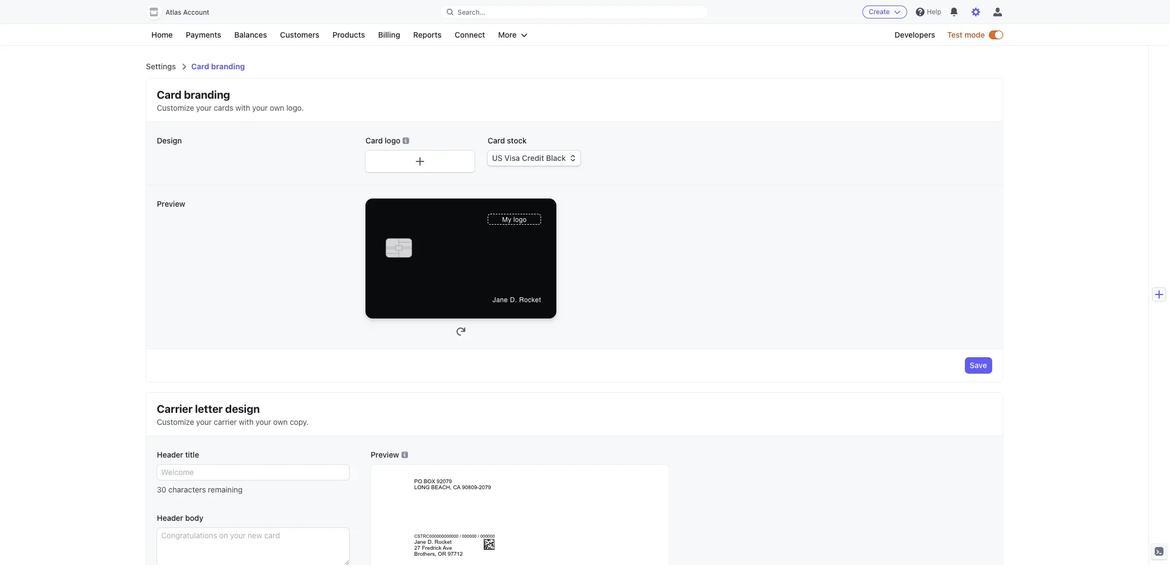 Task type: vqa. For each thing, say whether or not it's contained in the screenshot.
the top 'logo'
yes



Task type: locate. For each thing, give the bounding box(es) containing it.
branding inside card branding customize your cards with your own logo.
[[184, 88, 230, 101]]

copy.
[[290, 417, 309, 427]]

billing
[[378, 30, 400, 39]]

/ up 97712
[[460, 534, 461, 539]]

test
[[948, 30, 963, 39]]

header body
[[157, 513, 203, 523]]

1 vertical spatial rocket
[[435, 539, 452, 545]]

branding up card branding customize your cards with your own logo.
[[211, 62, 245, 71]]

d. for jane d. rocket
[[510, 296, 517, 304]]

1 vertical spatial logo
[[513, 215, 527, 223]]

0 vertical spatial d.
[[510, 296, 517, 304]]

97712
[[448, 551, 463, 557]]

with
[[235, 103, 250, 112], [239, 417, 254, 427]]

with inside card branding customize your cards with your own logo.
[[235, 103, 250, 112]]

or
[[438, 551, 446, 557]]

atlas account
[[166, 8, 209, 16]]

0 vertical spatial rocket
[[519, 296, 541, 304]]

search…
[[458, 8, 485, 16]]

0 horizontal spatial jane
[[414, 539, 426, 545]]

branding for card branding
[[211, 62, 245, 71]]

beach,
[[431, 485, 452, 491]]

0 horizontal spatial /
[[460, 534, 461, 539]]

payments
[[186, 30, 221, 39]]

/ right 'jane d. rocket 27 fredrick ave brothers, or 97712'
[[478, 534, 479, 539]]

card inside card branding customize your cards with your own logo.
[[157, 88, 182, 101]]

27
[[414, 545, 420, 551]]

header left body
[[157, 513, 183, 523]]

home
[[151, 30, 173, 39]]

2079
[[479, 485, 491, 491]]

0 vertical spatial with
[[235, 103, 250, 112]]

ca
[[453, 485, 461, 491]]

0 vertical spatial branding
[[211, 62, 245, 71]]

more
[[498, 30, 517, 39]]

preview
[[157, 199, 185, 208], [371, 450, 399, 459]]

own inside carrier letter design customize your carrier with your own copy.
[[273, 417, 288, 427]]

branding up cards
[[184, 88, 230, 101]]

1 vertical spatial d.
[[428, 539, 433, 545]]

my
[[502, 215, 512, 223]]

card stock
[[488, 136, 527, 145]]

customize down carrier
[[157, 417, 194, 427]]

carrier letter design customize your carrier with your own copy.
[[157, 403, 309, 427]]

characters
[[168, 485, 206, 494]]

1 horizontal spatial d.
[[510, 296, 517, 304]]

1 horizontal spatial preview
[[371, 450, 399, 459]]

000000
[[462, 534, 477, 539], [480, 534, 495, 539]]

customize inside carrier letter design customize your carrier with your own copy.
[[157, 417, 194, 427]]

your
[[196, 103, 212, 112], [252, 103, 268, 112], [196, 417, 212, 427], [256, 417, 271, 427]]

body
[[185, 513, 203, 523]]

1 vertical spatial with
[[239, 417, 254, 427]]

own inside card branding customize your cards with your own logo.
[[270, 103, 284, 112]]

card for card branding
[[191, 62, 209, 71]]

d. inside 'jane d. rocket 27 fredrick ave brothers, or 97712'
[[428, 539, 433, 545]]

d. for jane d. rocket 27 fredrick ave brothers, or 97712
[[428, 539, 433, 545]]

atlas account button
[[146, 4, 220, 20]]

1 vertical spatial branding
[[184, 88, 230, 101]]

1 horizontal spatial jane
[[493, 296, 508, 304]]

2 header from the top
[[157, 513, 183, 523]]

header title
[[157, 450, 199, 459]]

1 horizontal spatial 000000
[[480, 534, 495, 539]]

title
[[185, 450, 199, 459]]

1 / from the left
[[460, 534, 461, 539]]

create button
[[863, 5, 908, 19]]

/
[[460, 534, 461, 539], [478, 534, 479, 539]]

0 horizontal spatial d.
[[428, 539, 433, 545]]

0 horizontal spatial preview
[[157, 199, 185, 208]]

2 customize from the top
[[157, 417, 194, 427]]

letter
[[195, 403, 223, 415]]

0 vertical spatial own
[[270, 103, 284, 112]]

balances link
[[229, 28, 273, 41]]

own left logo.
[[270, 103, 284, 112]]

brothers,
[[414, 551, 437, 557]]

1 horizontal spatial rocket
[[519, 296, 541, 304]]

000000 up 97712
[[462, 534, 477, 539]]

long
[[414, 485, 430, 491]]

po box 92079 long beach, ca 90809-2079
[[414, 479, 491, 491]]

90809-
[[462, 485, 479, 491]]

with down the design
[[239, 417, 254, 427]]

1 vertical spatial customize
[[157, 417, 194, 427]]

rocket for jane d. rocket 27 fredrick ave brothers, or 97712
[[435, 539, 452, 545]]

mode
[[965, 30, 985, 39]]

1 horizontal spatial /
[[478, 534, 479, 539]]

with inside carrier letter design customize your carrier with your own copy.
[[239, 417, 254, 427]]

home link
[[146, 28, 178, 41]]

0 vertical spatial header
[[157, 450, 183, 459]]

with right cards
[[235, 103, 250, 112]]

logo
[[385, 136, 401, 145], [513, 215, 527, 223]]

0 vertical spatial logo
[[385, 136, 401, 145]]

d.
[[510, 296, 517, 304], [428, 539, 433, 545]]

logo for my logo
[[513, 215, 527, 223]]

customize inside card branding customize your cards with your own logo.
[[157, 103, 194, 112]]

header left title
[[157, 450, 183, 459]]

0 horizontal spatial logo
[[385, 136, 401, 145]]

1 horizontal spatial logo
[[513, 215, 527, 223]]

own
[[270, 103, 284, 112], [273, 417, 288, 427]]

1 vertical spatial own
[[273, 417, 288, 427]]

0 horizontal spatial 000000
[[462, 534, 477, 539]]

0 horizontal spatial rocket
[[435, 539, 452, 545]]

customize
[[157, 103, 194, 112], [157, 417, 194, 427]]

settings link
[[146, 62, 176, 71]]

reports
[[413, 30, 442, 39]]

0 vertical spatial jane
[[493, 296, 508, 304]]

jane d. rocket 27 fredrick ave brothers, or 97712
[[414, 539, 463, 557]]

92079
[[437, 479, 452, 485]]

your left cards
[[196, 103, 212, 112]]

rocket
[[519, 296, 541, 304], [435, 539, 452, 545]]

design
[[225, 403, 260, 415]]

rocket inside 'jane d. rocket 27 fredrick ave brothers, or 97712'
[[435, 539, 452, 545]]

1 vertical spatial preview
[[371, 450, 399, 459]]

carrier
[[214, 417, 237, 427]]

jane inside 'jane d. rocket 27 fredrick ave brothers, or 97712'
[[414, 539, 426, 545]]

help
[[927, 8, 942, 16]]

branding
[[211, 62, 245, 71], [184, 88, 230, 101]]

customize up design
[[157, 103, 194, 112]]

card
[[191, 62, 209, 71], [157, 88, 182, 101], [366, 136, 383, 145], [488, 136, 505, 145]]

0 vertical spatial customize
[[157, 103, 194, 112]]

card for card logo
[[366, 136, 383, 145]]

0 vertical spatial preview
[[157, 199, 185, 208]]

jane
[[493, 296, 508, 304], [414, 539, 426, 545]]

card branding customize your cards with your own logo.
[[157, 88, 304, 112]]

1 vertical spatial header
[[157, 513, 183, 523]]

header
[[157, 450, 183, 459], [157, 513, 183, 523]]

1 customize from the top
[[157, 103, 194, 112]]

000000 down 2079
[[480, 534, 495, 539]]

settings
[[146, 62, 176, 71]]

1 vertical spatial jane
[[414, 539, 426, 545]]

1 header from the top
[[157, 450, 183, 459]]

own left copy.
[[273, 417, 288, 427]]



Task type: describe. For each thing, give the bounding box(es) containing it.
carrier
[[157, 403, 193, 415]]

balances
[[234, 30, 267, 39]]

cards
[[214, 103, 233, 112]]

card for card branding customize your cards with your own logo.
[[157, 88, 182, 101]]

save button
[[966, 358, 992, 373]]

stock
[[507, 136, 527, 145]]

customers
[[280, 30, 319, 39]]

save
[[970, 361, 987, 370]]

account
[[183, 8, 209, 16]]

rocket for jane d. rocket
[[519, 296, 541, 304]]

jane d. rocket
[[493, 296, 541, 304]]

card branding
[[191, 62, 245, 71]]

my logo
[[502, 215, 527, 223]]

products link
[[327, 28, 371, 41]]

developers link
[[889, 28, 941, 41]]

Header title text field
[[157, 465, 349, 480]]

po
[[414, 479, 422, 485]]

atlas
[[166, 8, 181, 16]]

your down the design
[[256, 417, 271, 427]]

your down the letter
[[196, 417, 212, 427]]

more button
[[493, 28, 533, 41]]

connect
[[455, 30, 485, 39]]

header for header title
[[157, 450, 183, 459]]

create
[[869, 8, 890, 16]]

2 000000 from the left
[[480, 534, 495, 539]]

customers link
[[275, 28, 325, 41]]

30
[[157, 485, 166, 494]]

reports link
[[408, 28, 447, 41]]

jane for jane d. rocket 27 fredrick ave brothers, or 97712
[[414, 539, 426, 545]]

ave
[[443, 545, 452, 551]]

developers
[[895, 30, 936, 39]]

Header body text field
[[157, 528, 349, 565]]

30 characters remaining
[[157, 485, 243, 494]]

header for header body
[[157, 513, 183, 523]]

help button
[[912, 3, 946, 21]]

your left logo.
[[252, 103, 268, 112]]

fredrick
[[422, 545, 442, 551]]

card logo
[[366, 136, 401, 145]]

2 / from the left
[[478, 534, 479, 539]]

billing link
[[373, 28, 406, 41]]

card for card stock
[[488, 136, 505, 145]]

branding for card branding customize your cards with your own logo.
[[184, 88, 230, 101]]

logo for card logo
[[385, 136, 401, 145]]

notifications image
[[950, 8, 959, 16]]

design
[[157, 136, 182, 145]]

products
[[333, 30, 365, 39]]

logo.
[[286, 103, 304, 112]]

cstrc000000000000
[[414, 534, 459, 539]]

Search… search field
[[440, 5, 708, 19]]

test mode
[[948, 30, 985, 39]]

payments link
[[180, 28, 227, 41]]

jane for jane d. rocket
[[493, 296, 508, 304]]

box
[[424, 479, 435, 485]]

Search… text field
[[440, 5, 708, 19]]

1 000000 from the left
[[462, 534, 477, 539]]

remaining
[[208, 485, 243, 494]]

cstrc000000000000 / 000000 / 000000
[[414, 534, 495, 539]]

connect link
[[449, 28, 491, 41]]



